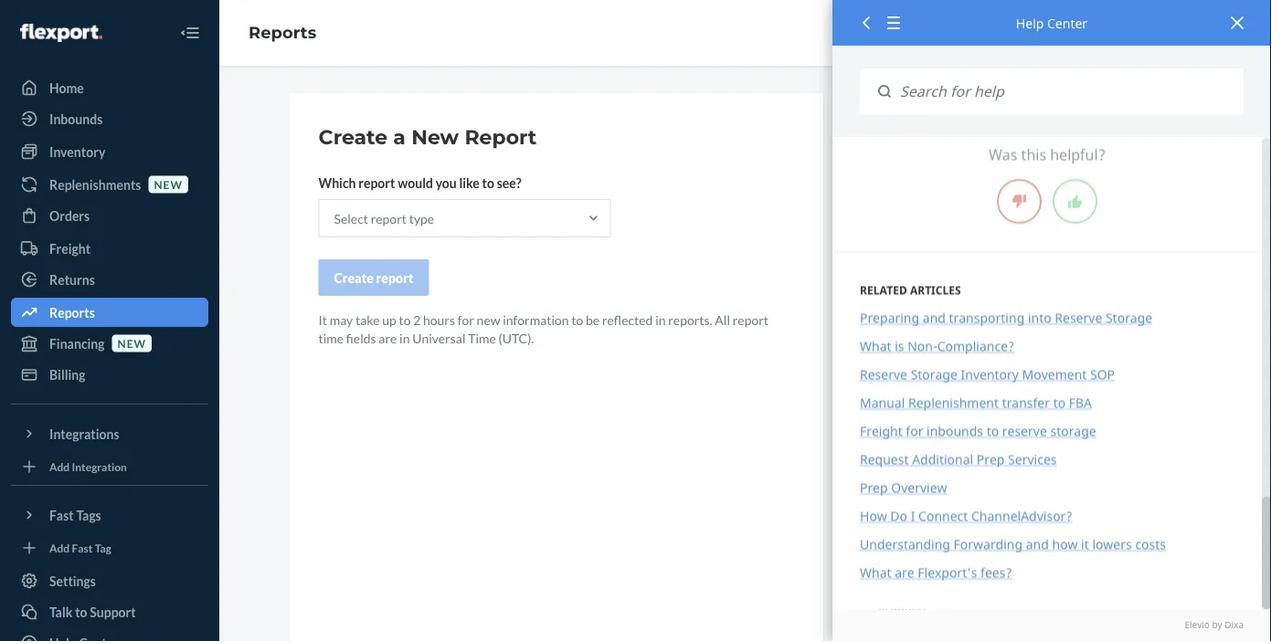 Task type: describe. For each thing, give the bounding box(es) containing it.
2
[[413, 312, 421, 328]]

to left 'be'
[[572, 312, 583, 328]]

orders link
[[11, 201, 208, 230]]

report glossary
[[875, 124, 1012, 144]]

dixa
[[1225, 619, 1244, 632]]

support
[[90, 605, 136, 620]]

these
[[903, 155, 934, 170]]

reserve storage inventory movement sop
[[860, 366, 1115, 383]]

report inside visit these help center articles to get a description of the report and column details.
[[896, 173, 932, 189]]

help inside visit these help center articles to get a description of the report and column details.
[[936, 155, 963, 170]]

fefo for (all
[[1034, 539, 1067, 554]]

like
[[459, 175, 480, 191]]

inbounds for inbounds - shipping plan reconciliation
[[878, 457, 931, 472]]

see?
[[497, 175, 522, 191]]

to inside "button"
[[75, 605, 87, 620]]

create for create report
[[334, 270, 374, 286]]

plan
[[991, 457, 1015, 472]]

universal
[[412, 330, 466, 346]]

freight for freight
[[49, 241, 91, 256]]

inbounds - shipping plan reconciliation
[[878, 457, 1097, 472]]

packages
[[940, 415, 992, 431]]

understanding
[[860, 536, 951, 553]]

0 vertical spatial reports link
[[249, 23, 316, 43]]

would
[[398, 175, 433, 191]]

related
[[860, 283, 907, 298]]

reconciliation for inbounds - inventory reconciliation
[[997, 333, 1077, 349]]

reflected
[[602, 312, 653, 328]]

costs
[[1136, 536, 1166, 553]]

talk
[[49, 605, 73, 620]]

was this helpful?
[[989, 145, 1106, 165]]

Search search field
[[891, 69, 1244, 115]]

new
[[411, 125, 459, 149]]

report for billing - credits report
[[967, 251, 1006, 266]]

1 horizontal spatial reports
[[249, 23, 316, 43]]

inventory for inventory - lot tracking and fefo (all products)
[[878, 539, 933, 554]]

1 horizontal spatial storage
[[1106, 309, 1153, 326]]

what for what are flexport's fees?
[[860, 564, 892, 581]]

hours
[[423, 312, 455, 328]]

orders
[[49, 208, 90, 223]]

to right like
[[482, 175, 494, 191]]

inventory for inventory
[[49, 144, 105, 159]]

by
[[1212, 619, 1223, 632]]

do
[[891, 507, 908, 525]]

it may take up to 2 hours for new information to be reflected in reports. all report time fields are in universal time (utc).
[[319, 312, 769, 346]]

what for what is non-compliance?
[[860, 337, 892, 355]]

add for add integration
[[49, 460, 70, 473]]

replenishment
[[908, 394, 999, 411]]

inventory - lot tracking and fefo (all products)
[[878, 539, 1142, 554]]

lot for inventory - lot tracking and fefo (all products)
[[942, 539, 961, 554]]

i
[[911, 507, 915, 525]]

tag
[[95, 541, 111, 555]]

movement
[[1022, 366, 1087, 383]]

today
[[980, 498, 1013, 513]]

what is non-compliance?
[[860, 337, 1015, 355]]

forwarding
[[954, 536, 1023, 553]]

1 horizontal spatial report
[[875, 124, 934, 144]]

additional
[[912, 451, 974, 468]]

visit
[[875, 155, 900, 170]]

billing for billing
[[49, 367, 85, 383]]

flexport's
[[918, 564, 978, 581]]

for inside it may take up to 2 hours for new information to be reflected in reports. all report time fields are in universal time (utc).
[[458, 312, 474, 328]]

create report
[[334, 270, 414, 286]]

related articles
[[860, 283, 961, 298]]

billing link
[[11, 360, 208, 389]]

1 vertical spatial for
[[906, 422, 924, 440]]

claims - claims submitted button
[[875, 280, 1172, 321]]

inbounds for inbounds - inventory reconciliation
[[878, 333, 931, 349]]

request additional prep services
[[860, 451, 1057, 468]]

billing - credits report
[[878, 251, 1006, 266]]

preparing and transporting into reserve storage
[[860, 309, 1153, 326]]

replenishments
[[49, 177, 141, 192]]

storage
[[1051, 422, 1096, 440]]

transporting
[[949, 309, 1025, 326]]

close navigation image
[[179, 22, 201, 44]]

help center
[[1016, 14, 1088, 32]]

time
[[319, 330, 344, 346]]

0 horizontal spatial reserve
[[860, 366, 908, 383]]

0 vertical spatial center
[[1047, 14, 1088, 32]]

report inside it may take up to 2 hours for new information to be reflected in reports. all report time fields are in universal time (utc).
[[733, 312, 769, 328]]

1 claims from the left
[[878, 292, 916, 308]]

create for create a new report
[[319, 125, 388, 149]]

report for create a new report
[[465, 125, 537, 149]]

manual
[[860, 394, 905, 411]]

report for which report would you like to see?
[[359, 175, 395, 191]]

(all
[[1069, 539, 1086, 554]]

inventory for inventory - levels today
[[878, 498, 933, 513]]

inbounds - inventory reconciliation
[[878, 333, 1077, 349]]

0 horizontal spatial storage
[[911, 366, 958, 383]]

report for select report type
[[371, 211, 407, 226]]

add fast tag link
[[11, 537, 208, 559]]

tracking for (all
[[963, 539, 1009, 554]]

2 claims from the left
[[926, 292, 963, 308]]

reports inside reports link
[[49, 305, 95, 320]]

inventory - levels today button
[[875, 485, 1172, 526]]

create a new report
[[319, 125, 537, 149]]

information
[[503, 312, 569, 328]]

introduction
[[878, 210, 949, 225]]

1 vertical spatial fast
[[72, 541, 93, 555]]

reporting
[[966, 210, 1022, 225]]

was
[[989, 145, 1018, 165]]

0 horizontal spatial articles
[[910, 283, 961, 298]]

1 horizontal spatial reserve
[[1055, 309, 1103, 326]]

integration
[[72, 460, 127, 473]]

get
[[1065, 155, 1083, 170]]

be
[[586, 312, 600, 328]]

type
[[409, 211, 434, 226]]

0 vertical spatial help
[[1016, 14, 1044, 32]]

how
[[1052, 536, 1078, 553]]

freight for inbounds to reserve storage
[[860, 422, 1096, 440]]

returns
[[49, 272, 95, 287]]

all
[[715, 312, 730, 328]]

lot for inventory - lot tracking and fefo (single product)
[[942, 580, 961, 595]]

and left how
[[1026, 536, 1049, 553]]

tracking for (single
[[963, 580, 1009, 595]]

home link
[[11, 73, 208, 102]]

- for inbounds - monthly reconciliation
[[933, 374, 937, 390]]

- for billing - credits report
[[916, 251, 920, 266]]

glossary
[[938, 124, 1012, 144]]

inventory for inventory - lot tracking and fefo (single product)
[[878, 580, 933, 595]]

take
[[356, 312, 380, 328]]

sop
[[1090, 366, 1115, 383]]

billing for billing - credits report
[[878, 251, 913, 266]]

inbounds link
[[11, 104, 208, 133]]

credits
[[923, 251, 964, 266]]

inbounds - monthly reconciliation
[[878, 374, 1070, 390]]

introduction to reporting
[[878, 210, 1022, 225]]



Task type: locate. For each thing, give the bounding box(es) containing it.
reconciliation down storage
[[1018, 457, 1097, 472]]

- inside inbounds - packages button
[[933, 415, 937, 431]]

and left column
[[934, 173, 955, 189]]

visit these help center articles to get a description of the report and column details.
[[875, 155, 1171, 189]]

0 vertical spatial are
[[379, 330, 397, 346]]

create
[[319, 125, 388, 149], [334, 270, 374, 286]]

new for replenishments
[[154, 178, 183, 191]]

- up preparing
[[919, 292, 923, 308]]

1 horizontal spatial billing
[[878, 251, 913, 266]]

0 vertical spatial fast
[[49, 508, 74, 523]]

a left new
[[393, 125, 406, 149]]

you
[[436, 175, 457, 191]]

fees?
[[981, 564, 1012, 581]]

prep down freight for inbounds to reserve storage
[[977, 451, 1005, 468]]

help up search search box
[[1016, 14, 1044, 32]]

1 vertical spatial reports link
[[11, 298, 208, 327]]

fefo
[[1034, 539, 1067, 554], [1034, 580, 1067, 595]]

- up replenishment
[[933, 374, 937, 390]]

add integration
[[49, 460, 127, 473]]

inbounds up prep overview
[[878, 457, 931, 472]]

and down claims - claims submitted
[[923, 309, 946, 326]]

0 vertical spatial tracking
[[963, 539, 1009, 554]]

integrations
[[49, 426, 119, 442]]

lot inside inventory - lot tracking and fefo (single product)
[[942, 580, 961, 595]]

lot inside inventory - lot tracking and fefo (all products) button
[[942, 539, 961, 554]]

request
[[860, 451, 909, 468]]

to inside button
[[951, 210, 963, 225]]

1 vertical spatial in
[[400, 330, 410, 346]]

and inside inventory - lot tracking and fefo (single product)
[[1011, 580, 1032, 595]]

reserve
[[1003, 422, 1047, 440]]

prep overview
[[860, 479, 947, 496]]

returns link
[[11, 265, 208, 294]]

into
[[1028, 309, 1052, 326]]

reserve
[[1055, 309, 1103, 326], [860, 366, 908, 383]]

add for add fast tag
[[49, 541, 70, 555]]

billing - credits report button
[[875, 239, 1172, 280]]

- for inbounds - shipping plan reconciliation
[[933, 457, 937, 472]]

storage up sop
[[1106, 309, 1153, 326]]

0 vertical spatial prep
[[977, 451, 1005, 468]]

lot up flexport's at the right of page
[[942, 539, 961, 554]]

1 fefo from the top
[[1034, 539, 1067, 554]]

fba
[[1069, 394, 1092, 411]]

to left get on the right of the page
[[1051, 155, 1062, 170]]

create up the which
[[319, 125, 388, 149]]

fefo left (single
[[1034, 580, 1067, 595]]

1 horizontal spatial are
[[895, 564, 915, 581]]

reserve up manual
[[860, 366, 908, 383]]

manual replenishment transfer to fba
[[860, 394, 1092, 411]]

reconciliation down into at the right of the page
[[997, 333, 1077, 349]]

1 vertical spatial new
[[477, 312, 500, 328]]

1 horizontal spatial center
[[1047, 14, 1088, 32]]

storage down what is non-compliance?
[[911, 366, 958, 383]]

1 horizontal spatial prep
[[977, 451, 1005, 468]]

add integration link
[[11, 456, 208, 478]]

a inside visit these help center articles to get a description of the report and column details.
[[1085, 155, 1092, 170]]

- right is
[[933, 333, 937, 349]]

0 horizontal spatial a
[[393, 125, 406, 149]]

1 vertical spatial fefo
[[1034, 580, 1067, 595]]

0 horizontal spatial report
[[465, 125, 537, 149]]

0 vertical spatial add
[[49, 460, 70, 473]]

tracking up fees?
[[963, 539, 1009, 554]]

- up what are flexport's fees?
[[935, 539, 940, 554]]

up
[[382, 312, 396, 328]]

articles inside visit these help center articles to get a description of the report and column details.
[[1007, 155, 1048, 170]]

to
[[1051, 155, 1062, 170], [482, 175, 494, 191], [951, 210, 963, 225], [399, 312, 411, 328], [572, 312, 583, 328], [1054, 394, 1066, 411], [987, 422, 999, 440], [75, 605, 87, 620]]

2 vertical spatial new
[[118, 337, 146, 350]]

0 vertical spatial fefo
[[1034, 539, 1067, 554]]

inventory down prep overview
[[878, 498, 933, 513]]

introduction to reporting button
[[875, 197, 1172, 239]]

monthly
[[940, 374, 988, 390]]

center up search search box
[[1047, 14, 1088, 32]]

report up up
[[376, 270, 414, 286]]

new up orders link
[[154, 178, 183, 191]]

what left is
[[860, 337, 892, 355]]

1 horizontal spatial claims
[[926, 292, 963, 308]]

new for financing
[[118, 337, 146, 350]]

0 vertical spatial in
[[655, 312, 666, 328]]

are down understanding at the right bottom of the page
[[895, 564, 915, 581]]

inbounds for inbounds - packages
[[878, 415, 931, 431]]

claims up preparing
[[878, 292, 916, 308]]

freight
[[49, 241, 91, 256], [860, 422, 903, 440]]

reconciliation up transfer
[[990, 374, 1070, 390]]

select
[[334, 211, 368, 226]]

services
[[1008, 451, 1057, 468]]

1 lot from the top
[[942, 539, 961, 554]]

- for inventory - lot tracking and fefo (single product)
[[935, 580, 940, 595]]

to left 2
[[399, 312, 411, 328]]

0 horizontal spatial help
[[936, 155, 963, 170]]

1 horizontal spatial in
[[655, 312, 666, 328]]

to left "fba"
[[1054, 394, 1066, 411]]

which
[[319, 175, 356, 191]]

0 vertical spatial create
[[319, 125, 388, 149]]

2 fefo from the top
[[1034, 580, 1067, 595]]

inbounds down 'home'
[[49, 111, 103, 127]]

- for claims - claims submitted
[[919, 292, 923, 308]]

report up these
[[875, 124, 934, 144]]

in left reports.
[[655, 312, 666, 328]]

billing down financing
[[49, 367, 85, 383]]

new up time
[[477, 312, 500, 328]]

inbounds up manual
[[878, 374, 931, 390]]

1 horizontal spatial freight
[[860, 422, 903, 440]]

report left type
[[371, 211, 407, 226]]

lot left fees?
[[942, 580, 961, 595]]

report right all
[[733, 312, 769, 328]]

- inside inventory - lot tracking and fefo (all products) button
[[935, 539, 940, 554]]

freight down manual
[[860, 422, 903, 440]]

billing inside billing - credits report button
[[878, 251, 913, 266]]

which report would you like to see?
[[319, 175, 522, 191]]

flexport logo image
[[20, 24, 102, 42]]

to left reserve
[[987, 422, 999, 440]]

levels
[[942, 498, 977, 513]]

1 horizontal spatial new
[[154, 178, 183, 191]]

billing up 'related'
[[878, 251, 913, 266]]

inventory - lot tracking and fefo (single product) button
[[875, 568, 1172, 627]]

add inside 'add fast tag' link
[[49, 541, 70, 555]]

what are flexport's fees?
[[860, 564, 1012, 581]]

for up time
[[458, 312, 474, 328]]

0 horizontal spatial for
[[458, 312, 474, 328]]

1 horizontal spatial for
[[906, 422, 924, 440]]

- inside billing - credits report button
[[916, 251, 920, 266]]

home
[[49, 80, 84, 96]]

2 vertical spatial reconciliation
[[1018, 457, 1097, 472]]

reports
[[249, 23, 316, 43], [49, 305, 95, 320]]

reports.
[[668, 312, 713, 328]]

0 vertical spatial lot
[[942, 539, 961, 554]]

column
[[957, 173, 998, 189]]

2 what from the top
[[860, 564, 892, 581]]

report inside button
[[967, 251, 1006, 266]]

report up select report type
[[359, 175, 395, 191]]

1 horizontal spatial articles
[[1007, 155, 1048, 170]]

and inside button
[[1011, 539, 1032, 554]]

inventory inside inventory - lot tracking and fefo (single product)
[[878, 580, 933, 595]]

reports link
[[249, 23, 316, 43], [11, 298, 208, 327]]

center
[[1047, 14, 1088, 32], [965, 155, 1004, 170]]

add up settings
[[49, 541, 70, 555]]

2 horizontal spatial report
[[967, 251, 1006, 266]]

center up column
[[965, 155, 1004, 170]]

- for inbounds - inventory reconciliation
[[933, 333, 937, 349]]

inventory down transporting
[[940, 333, 995, 349]]

1 vertical spatial tracking
[[963, 580, 1009, 595]]

are inside it may take up to 2 hours for new information to be reflected in reports. all report time fields are in universal time (utc).
[[379, 330, 397, 346]]

fast left tag
[[72, 541, 93, 555]]

claims down credits
[[926, 292, 963, 308]]

a
[[393, 125, 406, 149], [1085, 155, 1092, 170]]

1 vertical spatial what
[[860, 564, 892, 581]]

1 vertical spatial are
[[895, 564, 915, 581]]

details.
[[1001, 173, 1041, 189]]

0 horizontal spatial claims
[[878, 292, 916, 308]]

report inside button
[[376, 270, 414, 286]]

settings link
[[11, 567, 208, 596]]

0 vertical spatial what
[[860, 337, 892, 355]]

0 horizontal spatial in
[[400, 330, 410, 346]]

are down up
[[379, 330, 397, 346]]

the
[[875, 173, 893, 189]]

0 vertical spatial storage
[[1106, 309, 1153, 326]]

report up see?
[[465, 125, 537, 149]]

integrations button
[[11, 420, 208, 449]]

to left reporting
[[951, 210, 963, 225]]

billing inside billing link
[[49, 367, 85, 383]]

- inside inbounds - inventory reconciliation button
[[933, 333, 937, 349]]

- inside inventory - lot tracking and fefo (single product)
[[935, 580, 940, 595]]

create up may
[[334, 270, 374, 286]]

2 tracking from the top
[[963, 580, 1009, 595]]

0 horizontal spatial billing
[[49, 367, 85, 383]]

1 vertical spatial prep
[[860, 479, 888, 496]]

tracking down forwarding
[[963, 580, 1009, 595]]

tracking inside inventory - lot tracking and fefo (single product)
[[963, 580, 1009, 595]]

reconciliation
[[997, 333, 1077, 349], [990, 374, 1070, 390], [1018, 457, 1097, 472]]

report
[[875, 124, 934, 144], [465, 125, 537, 149], [967, 251, 1006, 266]]

0 horizontal spatial new
[[118, 337, 146, 350]]

0 vertical spatial new
[[154, 178, 183, 191]]

inbounds for inbounds - monthly reconciliation
[[878, 374, 931, 390]]

reconciliation for inbounds - monthly reconciliation
[[990, 374, 1070, 390]]

0 horizontal spatial reports
[[49, 305, 95, 320]]

inbounds down manual
[[878, 415, 931, 431]]

articles
[[1007, 155, 1048, 170], [910, 283, 961, 298]]

add left integration
[[49, 460, 70, 473]]

a right get on the right of the page
[[1085, 155, 1092, 170]]

2 lot from the top
[[942, 580, 961, 595]]

1 vertical spatial center
[[965, 155, 1004, 170]]

0 vertical spatial billing
[[878, 251, 913, 266]]

0 vertical spatial freight
[[49, 241, 91, 256]]

inventory - lot tracking and fefo (single product)
[[878, 580, 1105, 614]]

1 horizontal spatial help
[[1016, 14, 1044, 32]]

1 vertical spatial billing
[[49, 367, 85, 383]]

- down replenishment
[[933, 415, 937, 431]]

- for inventory - lot tracking and fefo (all products)
[[935, 539, 940, 554]]

inbounds for inbounds
[[49, 111, 103, 127]]

center inside visit these help center articles to get a description of the report and column details.
[[965, 155, 1004, 170]]

0 vertical spatial reports
[[249, 23, 316, 43]]

add inside "add integration" link
[[49, 460, 70, 473]]

0 vertical spatial a
[[393, 125, 406, 149]]

inbounds
[[49, 111, 103, 127], [878, 333, 931, 349], [878, 374, 931, 390], [878, 415, 931, 431], [878, 457, 931, 472]]

fefo for (single
[[1034, 580, 1067, 595]]

storage
[[1106, 309, 1153, 326], [911, 366, 958, 383]]

fields
[[346, 330, 376, 346]]

inventory up manual replenishment transfer to fba on the right of page
[[961, 366, 1019, 383]]

fefo inside button
[[1034, 539, 1067, 554]]

it
[[1081, 536, 1089, 553]]

1 vertical spatial freight
[[860, 422, 903, 440]]

1 vertical spatial reserve
[[860, 366, 908, 383]]

1 vertical spatial storage
[[911, 366, 958, 383]]

fefo inside inventory - lot tracking and fefo (single product)
[[1034, 580, 1067, 595]]

- inside inbounds - monthly reconciliation button
[[933, 374, 937, 390]]

articles up details.
[[1007, 155, 1048, 170]]

how do i connect channeladvisor?
[[860, 507, 1073, 525]]

2 add from the top
[[49, 541, 70, 555]]

report for create report
[[376, 270, 414, 286]]

0 vertical spatial for
[[458, 312, 474, 328]]

help down report glossary
[[936, 155, 963, 170]]

0 horizontal spatial center
[[965, 155, 1004, 170]]

0 horizontal spatial reports link
[[11, 298, 208, 327]]

0 horizontal spatial prep
[[860, 479, 888, 496]]

for up additional
[[906, 422, 924, 440]]

and inside visit these help center articles to get a description of the report and column details.
[[934, 173, 955, 189]]

inbounds - inventory reconciliation button
[[875, 321, 1172, 362]]

to inside visit these help center articles to get a description of the report and column details.
[[1051, 155, 1062, 170]]

prep up 'how'
[[860, 479, 888, 496]]

- for inbounds - packages
[[933, 415, 937, 431]]

understanding forwarding and how it lowers costs
[[860, 536, 1166, 553]]

- inside inventory - levels today button
[[935, 498, 940, 513]]

lot
[[942, 539, 961, 554], [942, 580, 961, 595]]

1 vertical spatial help
[[936, 155, 963, 170]]

what
[[860, 337, 892, 355], [860, 564, 892, 581]]

1 vertical spatial articles
[[910, 283, 961, 298]]

reserve right into at the right of the page
[[1055, 309, 1103, 326]]

to right talk
[[75, 605, 87, 620]]

1 add from the top
[[49, 460, 70, 473]]

1 vertical spatial reports
[[49, 305, 95, 320]]

1 vertical spatial add
[[49, 541, 70, 555]]

tracking inside button
[[963, 539, 1009, 554]]

inventory down do
[[878, 539, 933, 554]]

- left levels
[[935, 498, 940, 513]]

1 tracking from the top
[[963, 539, 1009, 554]]

of
[[1160, 155, 1171, 170]]

billing
[[878, 251, 913, 266], [49, 367, 85, 383]]

inventory link
[[11, 137, 208, 166]]

- for inventory - levels today
[[935, 498, 940, 513]]

freight for freight for inbounds to reserve storage
[[860, 422, 903, 440]]

compliance?
[[937, 337, 1015, 355]]

0 horizontal spatial are
[[379, 330, 397, 346]]

non-
[[908, 337, 937, 355]]

new up billing link on the left of the page
[[118, 337, 146, 350]]

connect
[[919, 507, 968, 525]]

fefo left the (all
[[1034, 539, 1067, 554]]

fast left the tags
[[49, 508, 74, 523]]

inventory up the product)
[[878, 580, 933, 595]]

inventory up replenishments
[[49, 144, 105, 159]]

0 vertical spatial articles
[[1007, 155, 1048, 170]]

helpful?
[[1050, 145, 1106, 165]]

inbounds - monthly reconciliation button
[[875, 362, 1172, 403]]

inbounds down preparing
[[878, 333, 931, 349]]

- down understanding at the right bottom of the page
[[935, 580, 940, 595]]

products)
[[1088, 539, 1142, 554]]

create inside button
[[334, 270, 374, 286]]

channeladvisor?
[[972, 507, 1073, 525]]

freight up returns on the left
[[49, 241, 91, 256]]

- inside claims - claims submitted button
[[919, 292, 923, 308]]

inbounds
[[927, 422, 984, 440]]

time
[[468, 330, 496, 346]]

1 vertical spatial create
[[334, 270, 374, 286]]

2 horizontal spatial new
[[477, 312, 500, 328]]

0 vertical spatial reserve
[[1055, 309, 1103, 326]]

this
[[1021, 145, 1047, 165]]

articles down billing - credits report
[[910, 283, 961, 298]]

- left credits
[[916, 251, 920, 266]]

lowers
[[1093, 536, 1132, 553]]

fast tags button
[[11, 501, 208, 530]]

0 vertical spatial reconciliation
[[997, 333, 1077, 349]]

add
[[49, 460, 70, 473], [49, 541, 70, 555]]

1 vertical spatial lot
[[942, 580, 961, 595]]

in left universal
[[400, 330, 410, 346]]

new
[[154, 178, 183, 191], [477, 312, 500, 328], [118, 337, 146, 350]]

1 horizontal spatial a
[[1085, 155, 1092, 170]]

report down these
[[896, 173, 932, 189]]

- inside 'inbounds - shipping plan reconciliation' button
[[933, 457, 937, 472]]

report down reporting
[[967, 251, 1006, 266]]

what down understanding at the right bottom of the page
[[860, 564, 892, 581]]

inbounds - packages
[[878, 415, 992, 431]]

fast inside dropdown button
[[49, 508, 74, 523]]

- up overview
[[933, 457, 937, 472]]

0 horizontal spatial freight
[[49, 241, 91, 256]]

inbounds - packages button
[[875, 403, 1172, 444]]

and down channeladvisor?
[[1011, 539, 1032, 554]]

new inside it may take up to 2 hours for new information to be reflected in reports. all report time fields are in universal time (utc).
[[477, 312, 500, 328]]

1 what from the top
[[860, 337, 892, 355]]

fast tags
[[49, 508, 101, 523]]

and down inventory - lot tracking and fefo (all products) button
[[1011, 580, 1032, 595]]

elevio
[[1185, 619, 1210, 632]]

1 horizontal spatial reports link
[[249, 23, 316, 43]]

1 vertical spatial a
[[1085, 155, 1092, 170]]

1 vertical spatial reconciliation
[[990, 374, 1070, 390]]



Task type: vqa. For each thing, say whether or not it's contained in the screenshot.
sales
no



